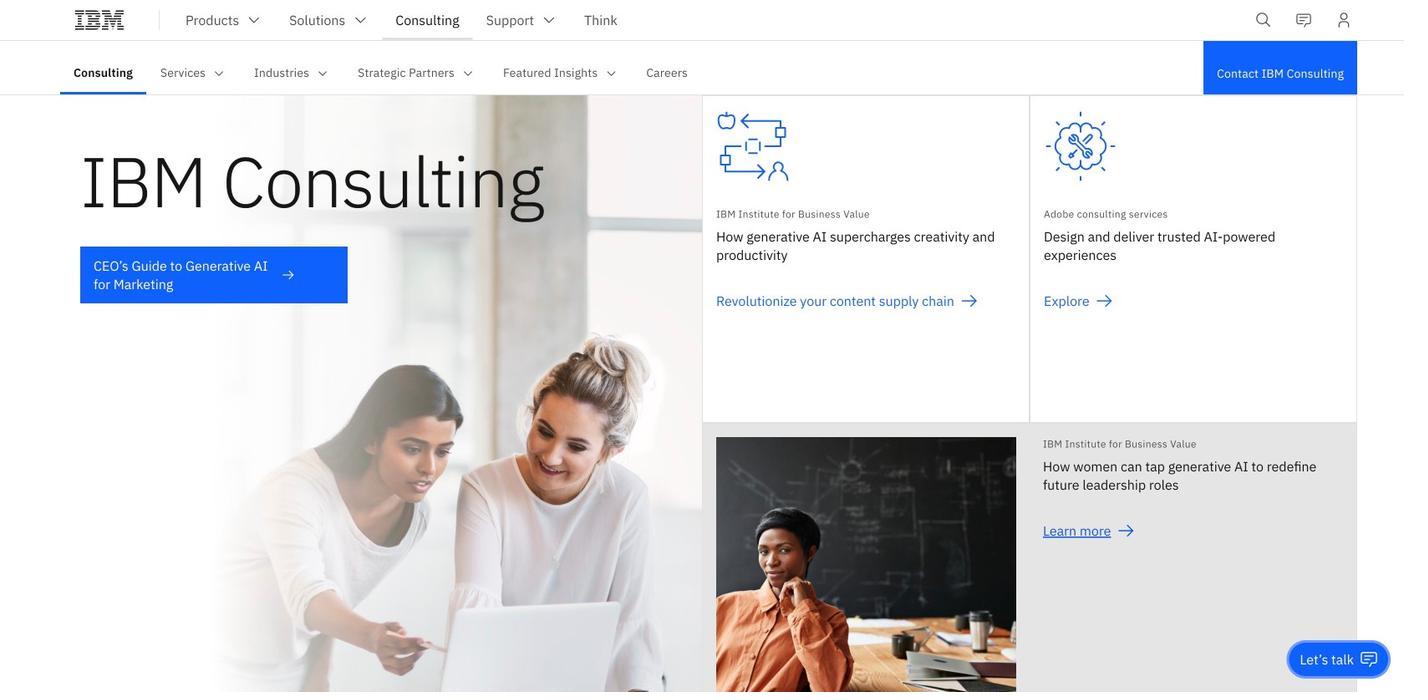 Task type: locate. For each thing, give the bounding box(es) containing it.
let's talk element
[[1300, 650, 1354, 669]]



Task type: vqa. For each thing, say whether or not it's contained in the screenshot.
Your Privacy Choices element on the left of page
no



